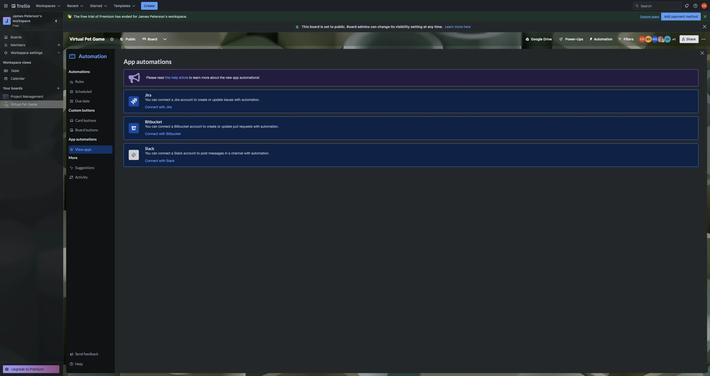 Task type: vqa. For each thing, say whether or not it's contained in the screenshot.
'Premium' to the top
yes



Task type: describe. For each thing, give the bounding box(es) containing it.
ups
[[577, 37, 584, 41]]

templates
[[114, 4, 131, 8]]

management
[[23, 94, 43, 99]]

admins
[[358, 25, 370, 29]]

time.
[[435, 25, 443, 29]]

recent
[[67, 4, 78, 8]]

this
[[302, 25, 309, 29]]

👋 the free trial of premium has ended for james peterson's workspace .
[[67, 14, 187, 19]]

filters button
[[617, 35, 636, 43]]

upgrade to premium
[[11, 367, 44, 372]]

Search field
[[640, 2, 682, 9]]

j link
[[3, 17, 11, 25]]

+
[[673, 37, 675, 41]]

jeremy miller (jeremymiller198) image
[[665, 36, 671, 43]]

game inside "virtual pet game" link
[[28, 102, 37, 106]]

.
[[186, 14, 187, 19]]

your
[[3, 86, 10, 90]]

settings
[[30, 51, 43, 55]]

pet inside text field
[[85, 37, 92, 42]]

james peterson's workspace free
[[13, 14, 43, 28]]

boards
[[11, 35, 22, 39]]

premium inside upgrade to premium link
[[30, 367, 44, 372]]

your boards with 2 items element
[[3, 85, 49, 91]]

add board image
[[56, 86, 60, 90]]

power-
[[566, 37, 577, 41]]

gary orlando (garyorlando) image
[[652, 36, 659, 43]]

table link
[[11, 68, 60, 73]]

premium inside banner
[[100, 14, 114, 19]]

j
[[5, 18, 8, 24]]

members link
[[0, 41, 63, 49]]

boards
[[11, 86, 23, 90]]

sm image
[[295, 25, 302, 29]]

add payment method button
[[662, 13, 701, 20]]

starred button
[[87, 2, 110, 10]]

explore plans
[[641, 15, 660, 19]]

0 horizontal spatial christina overa (christinaovera) image
[[639, 36, 646, 43]]

project management link
[[11, 94, 60, 99]]

primary element
[[0, 0, 711, 12]]

0 horizontal spatial virtual
[[11, 102, 21, 106]]

virtual pet game link
[[11, 102, 60, 107]]

has
[[115, 14, 121, 19]]

create
[[144, 4, 155, 8]]

ben nelson (bennelson96) image
[[646, 36, 652, 43]]

👋
[[67, 14, 72, 19]]

add
[[665, 14, 671, 19]]

james inside james peterson's workspace free
[[13, 14, 23, 18]]

free
[[13, 24, 19, 28]]

visibility
[[396, 25, 410, 29]]

templates button
[[111, 2, 138, 10]]

payment
[[672, 14, 686, 19]]

table
[[11, 69, 19, 73]]

views
[[22, 60, 31, 65]]

calendar link
[[11, 76, 60, 81]]

any
[[428, 25, 434, 29]]

0 vertical spatial christina overa (christinaovera) image
[[702, 3, 708, 9]]

project
[[11, 94, 22, 99]]

workspaces button
[[33, 2, 63, 10]]

workspace settings
[[11, 51, 43, 55]]

filters
[[624, 37, 634, 41]]

board link
[[140, 35, 160, 43]]

here
[[464, 25, 471, 29]]

automation button
[[588, 35, 616, 43]]

workspace inside james peterson's workspace free
[[13, 19, 30, 23]]

automation
[[594, 37, 613, 41]]

power-ups button
[[556, 35, 587, 43]]

workspace for workspace views
[[3, 60, 21, 65]]

james peterson's workspace link
[[13, 14, 43, 23]]

star or unstar board image
[[110, 37, 114, 41]]

calendar
[[11, 76, 25, 81]]

upgrade to premium link
[[3, 366, 59, 373]]

public.
[[335, 25, 346, 29]]

back to home image
[[12, 2, 30, 10]]

workspace views
[[3, 60, 31, 65]]

at
[[424, 25, 427, 29]]

members
[[11, 43, 25, 47]]

project management
[[11, 94, 43, 99]]

james peterson (jamespeterson93) image
[[658, 36, 665, 43]]

recent button
[[64, 2, 86, 10]]

open information menu image
[[694, 3, 699, 8]]

workspace navigation collapse icon image
[[53, 18, 60, 24]]

this member is an admin of this board. image
[[663, 40, 665, 43]]

learn
[[445, 25, 454, 29]]

0 horizontal spatial board
[[148, 37, 157, 41]]

google drive icon image
[[526, 37, 530, 41]]

virtual inside text field
[[70, 37, 84, 42]]



Task type: locate. For each thing, give the bounding box(es) containing it.
virtual
[[70, 37, 84, 42], [11, 102, 21, 106]]

upgrade
[[11, 367, 25, 372]]

workspace settings button
[[0, 49, 63, 57]]

virtual pet game down project management
[[11, 102, 37, 106]]

0 vertical spatial workspace
[[11, 51, 29, 55]]

board right public.
[[347, 25, 357, 29]]

1 vertical spatial christina overa (christinaovera) image
[[639, 36, 646, 43]]

drive
[[544, 37, 552, 41]]

free
[[81, 14, 87, 19]]

james inside banner
[[138, 14, 149, 19]]

0 vertical spatial virtual pet game
[[70, 37, 105, 42]]

1 horizontal spatial virtual pet game
[[70, 37, 105, 42]]

Board name text field
[[67, 35, 107, 43]]

0 horizontal spatial peterson's
[[24, 14, 42, 18]]

workspace inside 'dropdown button'
[[11, 51, 29, 55]]

peterson's down create button
[[150, 14, 168, 19]]

james
[[13, 14, 23, 18], [138, 14, 149, 19]]

0 horizontal spatial virtual pet game
[[11, 102, 37, 106]]

share button
[[680, 35, 699, 43]]

1 vertical spatial virtual
[[11, 102, 21, 106]]

1 vertical spatial premium
[[30, 367, 44, 372]]

1 horizontal spatial workspace
[[168, 14, 186, 19]]

set
[[324, 25, 330, 29]]

wave image
[[67, 14, 72, 19]]

+ 1
[[673, 37, 676, 41]]

1 vertical spatial pet
[[22, 102, 27, 106]]

1 horizontal spatial board
[[347, 25, 357, 29]]

game left star or unstar board icon
[[93, 37, 105, 42]]

pet down trial
[[85, 37, 92, 42]]

search image
[[636, 4, 640, 8]]

christina overa (christinaovera) image right open information menu image
[[702, 3, 708, 9]]

pet
[[85, 37, 92, 42], [22, 102, 27, 106]]

1
[[675, 37, 676, 41]]

to right upgrade
[[26, 367, 29, 372]]

starred
[[90, 4, 102, 8]]

christina overa (christinaovera) image
[[702, 3, 708, 9], [639, 36, 646, 43]]

james right for
[[138, 14, 149, 19]]

for
[[133, 14, 138, 19]]

this board is set to public. board admins can change its visibility setting at any time. learn more here
[[302, 25, 471, 29]]

1 horizontal spatial game
[[93, 37, 105, 42]]

1 horizontal spatial james
[[138, 14, 149, 19]]

0 vertical spatial game
[[93, 37, 105, 42]]

banner containing 👋
[[63, 12, 711, 21]]

1 horizontal spatial premium
[[100, 14, 114, 19]]

is
[[321, 25, 323, 29]]

its
[[391, 25, 395, 29]]

board
[[347, 25, 357, 29], [148, 37, 157, 41]]

virtual down project
[[11, 102, 21, 106]]

premium right the of
[[100, 14, 114, 19]]

1 vertical spatial workspace
[[13, 19, 30, 23]]

premium
[[100, 14, 114, 19], [30, 367, 44, 372]]

show menu image
[[702, 37, 707, 42]]

christina overa (christinaovera) image left gary orlando (garyorlando) icon in the top right of the page
[[639, 36, 646, 43]]

1 horizontal spatial christina overa (christinaovera) image
[[702, 3, 708, 9]]

to right set
[[330, 25, 334, 29]]

workspace
[[168, 14, 186, 19], [13, 19, 30, 23]]

game
[[93, 37, 105, 42], [28, 102, 37, 106]]

banner
[[63, 12, 711, 21]]

0 vertical spatial workspace
[[168, 14, 186, 19]]

0 vertical spatial to
[[330, 25, 334, 29]]

virtual pet game down free
[[70, 37, 105, 42]]

0 horizontal spatial workspace
[[13, 19, 30, 23]]

0 vertical spatial virtual
[[70, 37, 84, 42]]

1 vertical spatial board
[[148, 37, 157, 41]]

1 horizontal spatial virtual
[[70, 37, 84, 42]]

game down management at the top left of page
[[28, 102, 37, 106]]

google drive button
[[523, 35, 555, 43]]

learn more here link
[[443, 25, 471, 29]]

share
[[687, 37, 696, 41]]

peterson's
[[24, 14, 42, 18], [150, 14, 168, 19]]

ended
[[122, 14, 132, 19]]

0 vertical spatial board
[[347, 25, 357, 29]]

1 horizontal spatial peterson's
[[150, 14, 168, 19]]

of
[[95, 14, 99, 19]]

james up free
[[13, 14, 23, 18]]

setting
[[411, 25, 423, 29]]

game inside virtual pet game text field
[[93, 37, 105, 42]]

public
[[126, 37, 136, 41]]

your boards
[[3, 86, 23, 90]]

workspace up table
[[3, 60, 21, 65]]

board left customize views icon on the top
[[148, 37, 157, 41]]

can
[[371, 25, 377, 29]]

customize views image
[[163, 37, 168, 42]]

0 horizontal spatial premium
[[30, 367, 44, 372]]

0 horizontal spatial pet
[[22, 102, 27, 106]]

explore
[[641, 15, 651, 19]]

1 horizontal spatial to
[[330, 25, 334, 29]]

trial
[[88, 14, 94, 19]]

boards link
[[0, 33, 63, 41]]

public button
[[117, 35, 139, 43]]

virtual down 'the'
[[70, 37, 84, 42]]

premium right upgrade
[[30, 367, 44, 372]]

peterson's inside banner
[[150, 14, 168, 19]]

the
[[74, 14, 80, 19]]

workspaces
[[36, 4, 56, 8]]

workspace inside banner
[[168, 14, 186, 19]]

board
[[310, 25, 320, 29]]

peterson's down the back to home image
[[24, 14, 42, 18]]

1 vertical spatial game
[[28, 102, 37, 106]]

0 horizontal spatial james
[[13, 14, 23, 18]]

virtual pet game inside text field
[[70, 37, 105, 42]]

1 vertical spatial virtual pet game
[[11, 102, 37, 106]]

more
[[455, 25, 463, 29]]

explore plans button
[[641, 14, 660, 20]]

0 vertical spatial pet
[[85, 37, 92, 42]]

workspace for workspace settings
[[11, 51, 29, 55]]

method
[[686, 14, 699, 19]]

create button
[[141, 2, 158, 10]]

power-ups
[[566, 37, 584, 41]]

pet down project management
[[22, 102, 27, 106]]

sm image
[[588, 35, 594, 42]]

1 vertical spatial workspace
[[3, 60, 21, 65]]

0 horizontal spatial to
[[26, 367, 29, 372]]

0 vertical spatial premium
[[100, 14, 114, 19]]

workspace down the members
[[11, 51, 29, 55]]

google
[[532, 37, 543, 41]]

peterson's inside james peterson's workspace free
[[24, 14, 42, 18]]

0 horizontal spatial game
[[28, 102, 37, 106]]

0 notifications image
[[684, 3, 690, 9]]

1 horizontal spatial pet
[[85, 37, 92, 42]]

change
[[378, 25, 390, 29]]

1 vertical spatial to
[[26, 367, 29, 372]]

workspace
[[11, 51, 29, 55], [3, 60, 21, 65]]

plans
[[652, 15, 660, 19]]

virtual pet game
[[70, 37, 105, 42], [11, 102, 37, 106]]

google drive
[[532, 37, 552, 41]]

add payment method
[[665, 14, 699, 19]]



